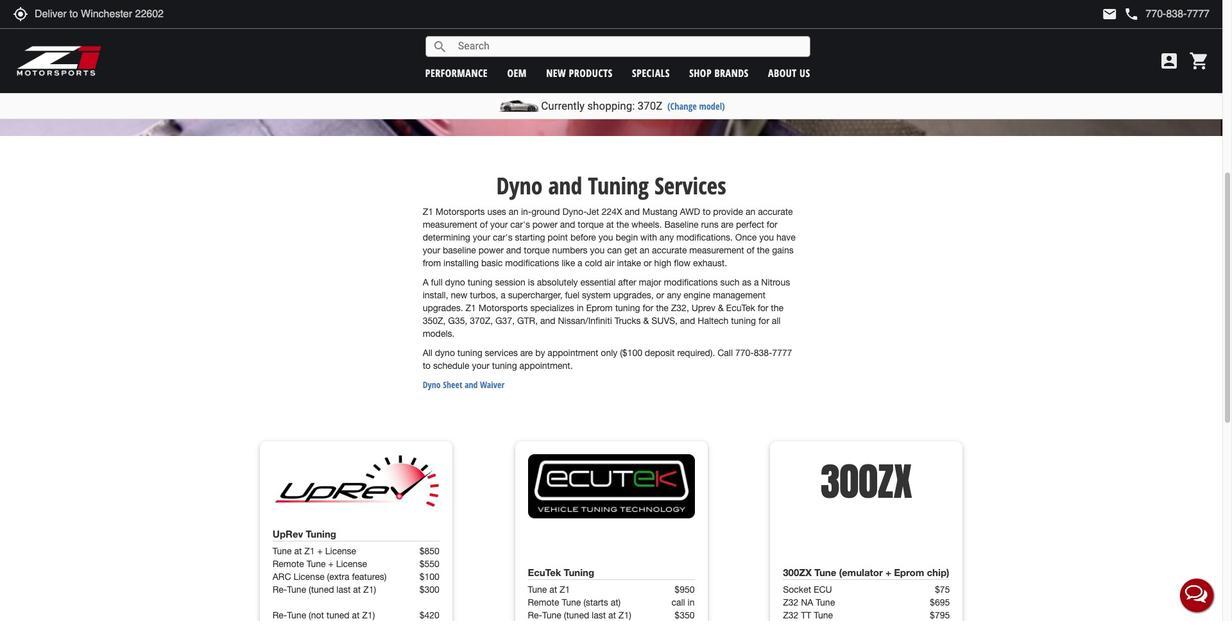 Task type: describe. For each thing, give the bounding box(es) containing it.
call in
[[672, 598, 695, 608]]

at inside z1 motorsports uses an in-ground dyno-jet 224x and mustang awd to provide an accurate measurement of your car's power and torque at the wheels. baseline runs are perfect for determining your car's starting point before you begin with any modifications. once you have your baseline power and torque numbers you can get an accurate measurement of the gains from installing basic modifications like a cold air intake or high flow exhaust.
[[606, 219, 614, 230]]

essential
[[581, 277, 616, 288]]

shop
[[690, 66, 712, 80]]

$695
[[930, 598, 950, 608]]

7777
[[773, 348, 793, 358]]

1 horizontal spatial &
[[718, 303, 724, 313]]

(tuned for $300
[[309, 585, 334, 595]]

$75
[[935, 585, 950, 595]]

1 vertical spatial torque
[[524, 245, 550, 255]]

installing
[[444, 258, 479, 268]]

tune left (not
[[287, 611, 306, 621]]

upgrades, or
[[613, 290, 665, 300]]

uprev
[[692, 303, 716, 313]]

at down features)
[[353, 585, 361, 595]]

0 vertical spatial license
[[325, 546, 356, 557]]

1 vertical spatial power
[[479, 245, 504, 255]]

z1 inside z1 motorsports uses an in-ground dyno-jet 224x and mustang awd to provide an accurate measurement of your car's power and torque at the wheels. baseline runs are perfect for determining your car's starting point before you begin with any modifications. once you have your baseline power and torque numbers you can get an accurate measurement of the gains from installing basic modifications like a cold air intake or high flow exhaust.
[[423, 207, 433, 217]]

dyno inside a full dyno tuning session is absolutely essential after major modifications such as a nitrous install, new turbos, a supercharger, fuel system upgrades, or any engine management upgrades. z1 motorsports specializes in eprom tuning for the z32, uprev & ecutek for the 350z, g35, 370z, g37, gtr, and nissan/infiniti trucks & suvs, and haltech tuning for all models.
[[445, 277, 465, 288]]

products
[[569, 66, 613, 80]]

your up baseline
[[473, 232, 491, 243]]

tuned
[[327, 611, 350, 621]]

upgrades.
[[423, 303, 463, 313]]

tuning for uprev tuning
[[306, 528, 336, 540]]

session
[[495, 277, 526, 288]]

new products
[[546, 66, 613, 80]]

$100
[[420, 572, 440, 582]]

us
[[800, 66, 811, 80]]

full
[[431, 277, 443, 288]]

tuning up trucks
[[615, 303, 640, 313]]

tune down the ecu
[[816, 598, 835, 608]]

is
[[528, 277, 535, 288]]

z32 for z32 tt tune
[[783, 611, 799, 621]]

supercharger,
[[508, 290, 563, 300]]

+ for 300zx
[[886, 567, 892, 578]]

remote for ecutek
[[528, 598, 559, 608]]

Search search field
[[448, 37, 810, 56]]

system
[[582, 290, 611, 300]]

determining
[[423, 232, 470, 243]]

tuning for ecutek tuning
[[564, 567, 595, 578]]

features)
[[352, 572, 387, 582]]

your inside all dyno tuning services are by appointment only ($100 deposit required). call 770-838-7777 to schedule your tuning appointment.
[[472, 361, 490, 371]]

at down uprev tuning
[[294, 546, 302, 557]]

specializes
[[530, 303, 574, 313]]

1 horizontal spatial measurement
[[690, 245, 744, 255]]

currently shopping: 370z (change model)
[[541, 100, 725, 112]]

0 vertical spatial tuning
[[588, 170, 649, 202]]

ecu
[[814, 585, 832, 595]]

at down at)
[[609, 611, 616, 621]]

1 horizontal spatial +
[[328, 559, 334, 569]]

tune left (starts
[[562, 598, 581, 608]]

dyno inside all dyno tuning services are by appointment only ($100 deposit required). call 770-838-7777 to schedule your tuning appointment.
[[435, 348, 455, 358]]

your down the uses
[[490, 219, 508, 230]]

nissan/infiniti
[[558, 316, 612, 326]]

ground
[[532, 207, 560, 217]]

$350
[[675, 611, 695, 621]]

at right tuned
[[352, 611, 360, 621]]

370z
[[638, 100, 663, 112]]

by
[[535, 348, 545, 358]]

phone
[[1124, 6, 1140, 22]]

brands
[[715, 66, 749, 80]]

and right sheet
[[465, 379, 478, 391]]

dyno-
[[563, 207, 587, 217]]

at down ecutek tuning
[[550, 585, 557, 595]]

300zx
[[783, 567, 812, 578]]

gtr,
[[517, 316, 538, 326]]

(starts
[[584, 598, 608, 608]]

numbers
[[552, 245, 588, 255]]

intake
[[617, 258, 641, 268]]

tune at z1
[[528, 585, 570, 595]]

install,
[[423, 290, 448, 300]]

all dyno tuning services are by appointment only ($100 deposit required). call 770-838-7777 to schedule your tuning appointment.
[[423, 348, 793, 371]]

tuning down management
[[731, 316, 756, 326]]

2 horizontal spatial an
[[746, 207, 756, 217]]

once
[[736, 232, 757, 243]]

and down 'starting'
[[506, 245, 521, 255]]

1 horizontal spatial new
[[546, 66, 566, 80]]

dyno for dyno and tuning services
[[496, 170, 543, 202]]

uses
[[488, 207, 506, 217]]

1 vertical spatial ecutek
[[528, 567, 561, 578]]

specials link
[[632, 66, 670, 80]]

all
[[772, 316, 781, 326]]

dyno sheet and waiver
[[423, 379, 505, 391]]

and up dyno-
[[548, 170, 582, 202]]

g37,
[[496, 316, 515, 326]]

at)
[[611, 598, 621, 608]]

(change
[[668, 100, 697, 112]]

0 vertical spatial car's
[[511, 219, 530, 230]]

like
[[562, 258, 575, 268]]

1 horizontal spatial in
[[688, 598, 695, 608]]

(change model) link
[[668, 100, 725, 112]]

you left have
[[760, 232, 774, 243]]

socket ecu
[[783, 585, 832, 595]]

shop brands
[[690, 66, 749, 80]]

haltech
[[698, 316, 729, 326]]

about
[[768, 66, 797, 80]]

exhaust.
[[693, 258, 727, 268]]

nitrous
[[762, 277, 790, 288]]

1 vertical spatial license
[[336, 559, 367, 569]]

shopping_cart
[[1190, 51, 1210, 71]]

tune down uprev
[[273, 546, 292, 557]]

arc license (extra features)
[[273, 572, 387, 582]]

1 horizontal spatial an
[[640, 245, 650, 255]]

0 horizontal spatial &
[[644, 316, 649, 326]]

z1 inside a full dyno tuning session is absolutely essential after major modifications such as a nitrous install, new turbos, a supercharger, fuel system upgrades, or any engine management upgrades. z1 motorsports specializes in eprom tuning for the z32, uprev & ecutek for the 350z, g35, 370z, g37, gtr, and nissan/infiniti trucks & suvs, and haltech tuning for all models.
[[466, 303, 476, 313]]

modifications inside z1 motorsports uses an in-ground dyno-jet 224x and mustang awd to provide an accurate measurement of your car's power and torque at the wheels. baseline runs are perfect for determining your car's starting point before you begin with any modifications. once you have your baseline power and torque numbers you can get an accurate measurement of the gains from installing basic modifications like a cold air intake or high flow exhaust.
[[505, 258, 559, 268]]

mail
[[1102, 6, 1118, 22]]

engine
[[684, 290, 711, 300]]

are inside z1 motorsports uses an in-ground dyno-jet 224x and mustang awd to provide an accurate measurement of your car's power and torque at the wheels. baseline runs are perfect for determining your car's starting point before you begin with any modifications. once you have your baseline power and torque numbers you can get an accurate measurement of the gains from installing basic modifications like a cold air intake or high flow exhaust.
[[721, 219, 734, 230]]

0 vertical spatial power
[[533, 219, 558, 230]]

for inside z1 motorsports uses an in-ground dyno-jet 224x and mustang awd to provide an accurate measurement of your car's power and torque at the wheels. baseline runs are perfect for determining your car's starting point before you begin with any modifications. once you have your baseline power and torque numbers you can get an accurate measurement of the gains from installing basic modifications like a cold air intake or high flow exhaust.
[[767, 219, 778, 230]]

and down dyno-
[[560, 219, 575, 230]]

a full dyno tuning session is absolutely essential after major modifications such as a nitrous install, new turbos, a supercharger, fuel system upgrades, or any engine management upgrades. z1 motorsports specializes in eprom tuning for the z32, uprev & ecutek for the 350z, g35, 370z, g37, gtr, and nissan/infiniti trucks & suvs, and haltech tuning for all models.
[[423, 277, 790, 339]]

770-
[[736, 348, 754, 358]]

services
[[655, 170, 726, 202]]

tune down 'tune at z1 + license'
[[307, 559, 326, 569]]

with
[[641, 232, 657, 243]]

1 vertical spatial car's
[[493, 232, 513, 243]]

performance link
[[425, 66, 488, 80]]

socket
[[783, 585, 811, 595]]

dyno for dyno sheet and waiver
[[423, 379, 441, 391]]

to provide
[[703, 207, 743, 217]]

perfect
[[736, 219, 765, 230]]

1 vertical spatial a
[[754, 277, 759, 288]]

new inside a full dyno tuning session is absolutely essential after major modifications such as a nitrous install, new turbos, a supercharger, fuel system upgrades, or any engine management upgrades. z1 motorsports specializes in eprom tuning for the z32, uprev & ecutek for the 350z, g35, 370z, g37, gtr, and nissan/infiniti trucks & suvs, and haltech tuning for all models.
[[451, 290, 468, 300]]

air
[[605, 258, 615, 268]]

1 vertical spatial accurate
[[652, 245, 687, 255]]

$300
[[420, 585, 440, 595]]

ecutek tuning
[[528, 567, 595, 578]]

2 vertical spatial license
[[294, 572, 325, 582]]

in-
[[521, 207, 532, 217]]

shopping:
[[588, 100, 635, 112]]

tune up the ecu
[[815, 567, 837, 578]]



Task type: vqa. For each thing, say whether or not it's contained in the screenshot.
rotors at the bottom of the page
no



Task type: locate. For each thing, give the bounding box(es) containing it.
new up the currently
[[546, 66, 566, 80]]

a
[[423, 277, 429, 288]]

about us link
[[768, 66, 811, 80]]

0 vertical spatial re-tune (tuned last at z1)
[[273, 585, 376, 595]]

(emulator
[[839, 567, 883, 578]]

torque down "jet"
[[578, 219, 604, 230]]

tune right tt
[[814, 611, 833, 621]]

such
[[721, 277, 740, 288]]

+ for tune
[[317, 546, 323, 557]]

tune down arc
[[287, 585, 306, 595]]

begin
[[616, 232, 638, 243]]

absolutely
[[537, 277, 578, 288]]

a inside z1 motorsports uses an in-ground dyno-jet 224x and mustang awd to provide an accurate measurement of your car's power and torque at the wheels. baseline runs are perfect for determining your car's starting point before you begin with any modifications. once you have your baseline power and torque numbers you can get an accurate measurement of the gains from installing basic modifications like a cold air intake or high flow exhaust.
[[578, 258, 583, 268]]

eprom inside a full dyno tuning session is absolutely essential after major modifications such as a nitrous install, new turbos, a supercharger, fuel system upgrades, or any engine management upgrades. z1 motorsports specializes in eprom tuning for the z32, uprev & ecutek for the 350z, g35, 370z, g37, gtr, and nissan/infiniti trucks & suvs, and haltech tuning for all models.
[[586, 303, 613, 313]]

0 vertical spatial a
[[578, 258, 583, 268]]

0 horizontal spatial ecutek
[[528, 567, 561, 578]]

before
[[571, 232, 596, 243]]

about us
[[768, 66, 811, 80]]

any inside a full dyno tuning session is absolutely essential after major modifications such as a nitrous install, new turbos, a supercharger, fuel system upgrades, or any engine management upgrades. z1 motorsports specializes in eprom tuning for the z32, uprev & ecutek for the 350z, g35, 370z, g37, gtr, and nissan/infiniti trucks & suvs, and haltech tuning for all models.
[[667, 290, 681, 300]]

a down session
[[501, 290, 506, 300]]

basic
[[481, 258, 503, 268]]

1 vertical spatial dyno
[[435, 348, 455, 358]]

z1 up remote tune (starts at)
[[560, 585, 570, 595]]

z32 left tt
[[783, 611, 799, 621]]

last down (extra
[[337, 585, 351, 595]]

at down 224x
[[606, 219, 614, 230]]

0 vertical spatial (tuned
[[309, 585, 334, 595]]

the up all
[[771, 303, 784, 313]]

dyno up schedule
[[435, 348, 455, 358]]

torque
[[578, 219, 604, 230], [524, 245, 550, 255]]

tune down ecutek tuning
[[528, 585, 547, 595]]

car's down in-
[[511, 219, 530, 230]]

0 horizontal spatial are
[[521, 348, 533, 358]]

specials
[[632, 66, 670, 80]]

your up the "from"
[[423, 245, 440, 255]]

1 vertical spatial any
[[667, 290, 681, 300]]

models.
[[423, 329, 455, 339]]

0 vertical spatial &
[[718, 303, 724, 313]]

a right as
[[754, 277, 759, 288]]

management
[[713, 290, 766, 300]]

1 horizontal spatial power
[[533, 219, 558, 230]]

0 vertical spatial any
[[660, 232, 674, 243]]

1 horizontal spatial torque
[[578, 219, 604, 230]]

trucks
[[615, 316, 641, 326]]

tuning up 224x
[[588, 170, 649, 202]]

0 horizontal spatial last
[[337, 585, 351, 595]]

0 horizontal spatial new
[[451, 290, 468, 300]]

power up basic
[[479, 245, 504, 255]]

of down the uses
[[480, 219, 488, 230]]

accurate up high
[[652, 245, 687, 255]]

dyno right full at the left
[[445, 277, 465, 288]]

0 vertical spatial new
[[546, 66, 566, 80]]

currently
[[541, 100, 585, 112]]

last for $350
[[592, 611, 606, 621]]

sheet
[[443, 379, 462, 391]]

or
[[644, 258, 652, 268]]

0 vertical spatial z32
[[783, 598, 799, 608]]

$550
[[420, 559, 440, 569]]

the up suvs,
[[656, 303, 669, 313]]

z1 up determining
[[423, 207, 433, 217]]

awd
[[680, 207, 700, 217]]

0 horizontal spatial torque
[[524, 245, 550, 255]]

re- for $300
[[273, 585, 287, 595]]

0 vertical spatial measurement
[[423, 219, 478, 230]]

(tuned down remote tune (starts at)
[[564, 611, 589, 621]]

0 horizontal spatial of
[[480, 219, 488, 230]]

of down once
[[747, 245, 755, 255]]

1 horizontal spatial a
[[578, 258, 583, 268]]

1 horizontal spatial are
[[721, 219, 734, 230]]

0 vertical spatial dyno
[[496, 170, 543, 202]]

z1)
[[363, 585, 376, 595], [362, 611, 375, 621], [619, 611, 632, 621]]

motorsports up determining
[[436, 207, 485, 217]]

only
[[601, 348, 618, 358]]

as
[[742, 277, 752, 288]]

1 horizontal spatial last
[[592, 611, 606, 621]]

1 horizontal spatial modifications
[[664, 277, 718, 288]]

motorsports up g37,
[[479, 303, 528, 313]]

1 vertical spatial in
[[688, 598, 695, 608]]

license
[[325, 546, 356, 557], [336, 559, 367, 569], [294, 572, 325, 582]]

measurement up exhaust.
[[690, 245, 744, 255]]

are
[[721, 219, 734, 230], [521, 348, 533, 358]]

dyno and tuning services
[[496, 170, 726, 202]]

re- down arc
[[273, 585, 287, 595]]

are left by
[[521, 348, 533, 358]]

are inside all dyno tuning services are by appointment only ($100 deposit required). call 770-838-7777 to schedule your tuning appointment.
[[521, 348, 533, 358]]

modifications.
[[677, 232, 733, 243]]

oem link
[[507, 66, 527, 80]]

and up "wheels."
[[625, 207, 640, 217]]

0 horizontal spatial remote
[[273, 559, 304, 569]]

call
[[718, 348, 733, 358]]

1 vertical spatial of
[[747, 245, 755, 255]]

dyno sheet and waiver link
[[423, 379, 505, 391]]

re- for $350
[[528, 611, 542, 621]]

re-tune (tuned last at z1) down arc license (extra features)
[[273, 585, 376, 595]]

2 horizontal spatial +
[[886, 567, 892, 578]]

2 z32 from the top
[[783, 611, 799, 621]]

for down upgrades, or
[[643, 303, 654, 313]]

dyno
[[445, 277, 465, 288], [435, 348, 455, 358]]

modifications inside a full dyno tuning session is absolutely essential after major modifications such as a nitrous install, new turbos, a supercharger, fuel system upgrades, or any engine management upgrades. z1 motorsports specializes in eprom tuning for the z32, uprev & ecutek for the 350z, g35, 370z, g37, gtr, and nissan/infiniti trucks & suvs, and haltech tuning for all models.
[[664, 277, 718, 288]]

last for $300
[[337, 585, 351, 595]]

224x
[[602, 207, 622, 217]]

in inside a full dyno tuning session is absolutely essential after major modifications such as a nitrous install, new turbos, a supercharger, fuel system upgrades, or any engine management upgrades. z1 motorsports specializes in eprom tuning for the z32, uprev & ecutek for the 350z, g35, 370z, g37, gtr, and nissan/infiniti trucks & suvs, and haltech tuning for all models.
[[577, 303, 584, 313]]

0 horizontal spatial re-tune (tuned last at z1)
[[273, 585, 376, 595]]

1 vertical spatial eprom
[[894, 567, 925, 578]]

an left in-
[[509, 207, 519, 217]]

power down ground
[[533, 219, 558, 230]]

$795
[[930, 611, 950, 621]]

0 horizontal spatial dyno
[[423, 379, 441, 391]]

power
[[533, 219, 558, 230], [479, 245, 504, 255]]

gains
[[772, 245, 794, 255]]

you up cold
[[590, 245, 605, 255]]

measurement
[[423, 219, 478, 230], [690, 245, 744, 255]]

1 vertical spatial modifications
[[664, 277, 718, 288]]

& up haltech
[[718, 303, 724, 313]]

1 vertical spatial new
[[451, 290, 468, 300]]

have
[[777, 232, 796, 243]]

0 horizontal spatial in
[[577, 303, 584, 313]]

1 vertical spatial re-tune (tuned last at z1)
[[528, 611, 632, 621]]

tuning up remote tune (starts at)
[[564, 567, 595, 578]]

tune down remote tune (starts at)
[[542, 611, 562, 621]]

1 vertical spatial remote
[[528, 598, 559, 608]]

z1) for $420
[[362, 611, 375, 621]]

to
[[423, 361, 431, 371]]

you
[[599, 232, 613, 243], [760, 232, 774, 243], [590, 245, 605, 255]]

$420
[[420, 611, 440, 621]]

1 vertical spatial z32
[[783, 611, 799, 621]]

1 vertical spatial dyno
[[423, 379, 441, 391]]

tuning down services
[[492, 361, 517, 371]]

re-tune (not tuned at z1)
[[273, 611, 375, 621]]

and down specializes
[[541, 316, 556, 326]]

z32,
[[671, 303, 689, 313]]

can
[[607, 245, 622, 255]]

0 vertical spatial torque
[[578, 219, 604, 230]]

& left suvs,
[[644, 316, 649, 326]]

starting
[[515, 232, 545, 243]]

2 vertical spatial a
[[501, 290, 506, 300]]

0 vertical spatial dyno
[[445, 277, 465, 288]]

an up perfect
[[746, 207, 756, 217]]

and down z32,
[[680, 316, 695, 326]]

1 horizontal spatial eprom
[[894, 567, 925, 578]]

0 vertical spatial last
[[337, 585, 351, 595]]

major
[[639, 277, 662, 288]]

phone link
[[1124, 6, 1210, 22]]

accurate up have
[[758, 207, 793, 217]]

0 horizontal spatial eprom
[[586, 303, 613, 313]]

0 horizontal spatial (tuned
[[309, 585, 334, 595]]

any right the with
[[660, 232, 674, 243]]

z1 motorsports uses an in-ground dyno-jet 224x and mustang awd to provide an accurate measurement of your car's power and torque at the wheels. baseline runs are perfect for determining your car's starting point before you begin with any modifications. once you have your baseline power and torque numbers you can get an accurate measurement of the gains from installing basic modifications like a cold air intake or high flow exhaust.
[[423, 207, 796, 268]]

(tuned down arc license (extra features)
[[309, 585, 334, 595]]

0 horizontal spatial an
[[509, 207, 519, 217]]

re- down tune at z1
[[528, 611, 542, 621]]

z1
[[423, 207, 433, 217], [466, 303, 476, 313], [304, 546, 315, 557], [560, 585, 570, 595]]

modifications up engine
[[664, 277, 718, 288]]

z1) for $300
[[363, 585, 376, 595]]

remote tune + license
[[273, 559, 367, 569]]

schedule
[[433, 361, 470, 371]]

+ up arc license (extra features)
[[328, 559, 334, 569]]

in right call
[[688, 598, 695, 608]]

0 vertical spatial ecutek
[[726, 303, 755, 313]]

motorsports inside z1 motorsports uses an in-ground dyno-jet 224x and mustang awd to provide an accurate measurement of your car's power and torque at the wheels. baseline runs are perfect for determining your car's starting point before you begin with any modifications. once you have your baseline power and torque numbers you can get an accurate measurement of the gains from installing basic modifications like a cold air intake or high flow exhaust.
[[436, 207, 485, 217]]

ecutek down management
[[726, 303, 755, 313]]

1 vertical spatial are
[[521, 348, 533, 358]]

0 horizontal spatial +
[[317, 546, 323, 557]]

1 vertical spatial last
[[592, 611, 606, 621]]

for left all
[[759, 316, 770, 326]]

z1 up remote tune + license
[[304, 546, 315, 557]]

1 vertical spatial tuning
[[306, 528, 336, 540]]

license up remote tune + license
[[325, 546, 356, 557]]

your
[[490, 219, 508, 230], [473, 232, 491, 243], [423, 245, 440, 255], [472, 361, 490, 371]]

z32 down socket
[[783, 598, 799, 608]]

2 horizontal spatial a
[[754, 277, 759, 288]]

modifications up is
[[505, 258, 559, 268]]

ecutek inside a full dyno tuning session is absolutely essential after major modifications such as a nitrous install, new turbos, a supercharger, fuel system upgrades, or any engine management upgrades. z1 motorsports specializes in eprom tuning for the z32, uprev & ecutek for the 350z, g35, 370z, g37, gtr, and nissan/infiniti trucks & suvs, and haltech tuning for all models.
[[726, 303, 755, 313]]

new up "upgrades."
[[451, 290, 468, 300]]

1 horizontal spatial remote
[[528, 598, 559, 608]]

z32 na tune
[[783, 598, 835, 608]]

arc
[[273, 572, 291, 582]]

1 z32 from the top
[[783, 598, 799, 608]]

remote down tune at z1
[[528, 598, 559, 608]]

g35,
[[448, 316, 468, 326]]

z1 motorsports logo image
[[16, 45, 102, 77]]

any
[[660, 232, 674, 243], [667, 290, 681, 300]]

1 horizontal spatial of
[[747, 245, 755, 255]]

na
[[801, 598, 814, 608]]

in up nissan/infiniti
[[577, 303, 584, 313]]

get
[[625, 245, 637, 255]]

z32 for z32 na tune
[[783, 598, 799, 608]]

measurement up determining
[[423, 219, 478, 230]]

an up or
[[640, 245, 650, 255]]

1 horizontal spatial re-tune (tuned last at z1)
[[528, 611, 632, 621]]

torque down 'starting'
[[524, 245, 550, 255]]

(extra
[[327, 572, 350, 582]]

motorsports inside a full dyno tuning session is absolutely essential after major modifications such as a nitrous install, new turbos, a supercharger, fuel system upgrades, or any engine management upgrades. z1 motorsports specializes in eprom tuning for the z32, uprev & ecutek for the 350z, g35, 370z, g37, gtr, and nissan/infiniti trucks & suvs, and haltech tuning for all models.
[[479, 303, 528, 313]]

0 horizontal spatial a
[[501, 290, 506, 300]]

for down management
[[758, 303, 769, 313]]

z1) right tuned
[[362, 611, 375, 621]]

re-tune (tuned last at z1) for $350
[[528, 611, 632, 621]]

account_box
[[1159, 51, 1180, 71]]

car's down the uses
[[493, 232, 513, 243]]

new products link
[[546, 66, 613, 80]]

remote for uprev
[[273, 559, 304, 569]]

1 horizontal spatial accurate
[[758, 207, 793, 217]]

dyno up in-
[[496, 170, 543, 202]]

re-tune (tuned last at z1) for $300
[[273, 585, 376, 595]]

tt
[[801, 611, 812, 621]]

turbos,
[[470, 290, 498, 300]]

0 vertical spatial are
[[721, 219, 734, 230]]

0 horizontal spatial power
[[479, 245, 504, 255]]

0 vertical spatial in
[[577, 303, 584, 313]]

1 horizontal spatial ecutek
[[726, 303, 755, 313]]

after
[[618, 277, 637, 288]]

1 horizontal spatial dyno
[[496, 170, 543, 202]]

the up begin
[[617, 219, 629, 230]]

0 horizontal spatial modifications
[[505, 258, 559, 268]]

tuning up schedule
[[458, 348, 483, 358]]

re- for $420
[[273, 611, 287, 621]]

0 horizontal spatial measurement
[[423, 219, 478, 230]]

dyno down to
[[423, 379, 441, 391]]

tune at z1 + license
[[273, 546, 356, 557]]

any up z32,
[[667, 290, 681, 300]]

z1) for $350
[[619, 611, 632, 621]]

you up can
[[599, 232, 613, 243]]

the left gains
[[757, 245, 770, 255]]

0 vertical spatial modifications
[[505, 258, 559, 268]]

any inside z1 motorsports uses an in-ground dyno-jet 224x and mustang awd to provide an accurate measurement of your car's power and torque at the wheels. baseline runs are perfect for determining your car's starting point before you begin with any modifications. once you have your baseline power and torque numbers you can get an accurate measurement of the gains from installing basic modifications like a cold air intake or high flow exhaust.
[[660, 232, 674, 243]]

2 vertical spatial tuning
[[564, 567, 595, 578]]

re-tune (tuned last at z1) down remote tune (starts at)
[[528, 611, 632, 621]]

0 horizontal spatial accurate
[[652, 245, 687, 255]]

of
[[480, 219, 488, 230], [747, 245, 755, 255]]

runs
[[701, 219, 719, 230]]

z1) down at)
[[619, 611, 632, 621]]

1 vertical spatial motorsports
[[479, 303, 528, 313]]

tuning up 'tune at z1 + license'
[[306, 528, 336, 540]]

0 vertical spatial eprom
[[586, 303, 613, 313]]

license down remote tune + license
[[294, 572, 325, 582]]

0 vertical spatial remote
[[273, 559, 304, 569]]

1 vertical spatial (tuned
[[564, 611, 589, 621]]

re-tune (tuned last at z1)
[[273, 585, 376, 595], [528, 611, 632, 621]]

(tuned for $350
[[564, 611, 589, 621]]

1 vertical spatial measurement
[[690, 245, 744, 255]]

1 vertical spatial &
[[644, 316, 649, 326]]

your up waiver
[[472, 361, 490, 371]]

0 vertical spatial motorsports
[[436, 207, 485, 217]]

remote up arc
[[273, 559, 304, 569]]

tuning up turbos,
[[468, 277, 493, 288]]

a
[[578, 258, 583, 268], [754, 277, 759, 288], [501, 290, 506, 300]]

license up (extra
[[336, 559, 367, 569]]

accurate
[[758, 207, 793, 217], [652, 245, 687, 255]]

services
[[485, 348, 518, 358]]

+ right (emulator at the bottom of page
[[886, 567, 892, 578]]

0 vertical spatial of
[[480, 219, 488, 230]]

shop brands link
[[690, 66, 749, 80]]

0 vertical spatial accurate
[[758, 207, 793, 217]]

appointment.
[[520, 361, 573, 371]]

1 horizontal spatial (tuned
[[564, 611, 589, 621]]

last down (starts
[[592, 611, 606, 621]]



